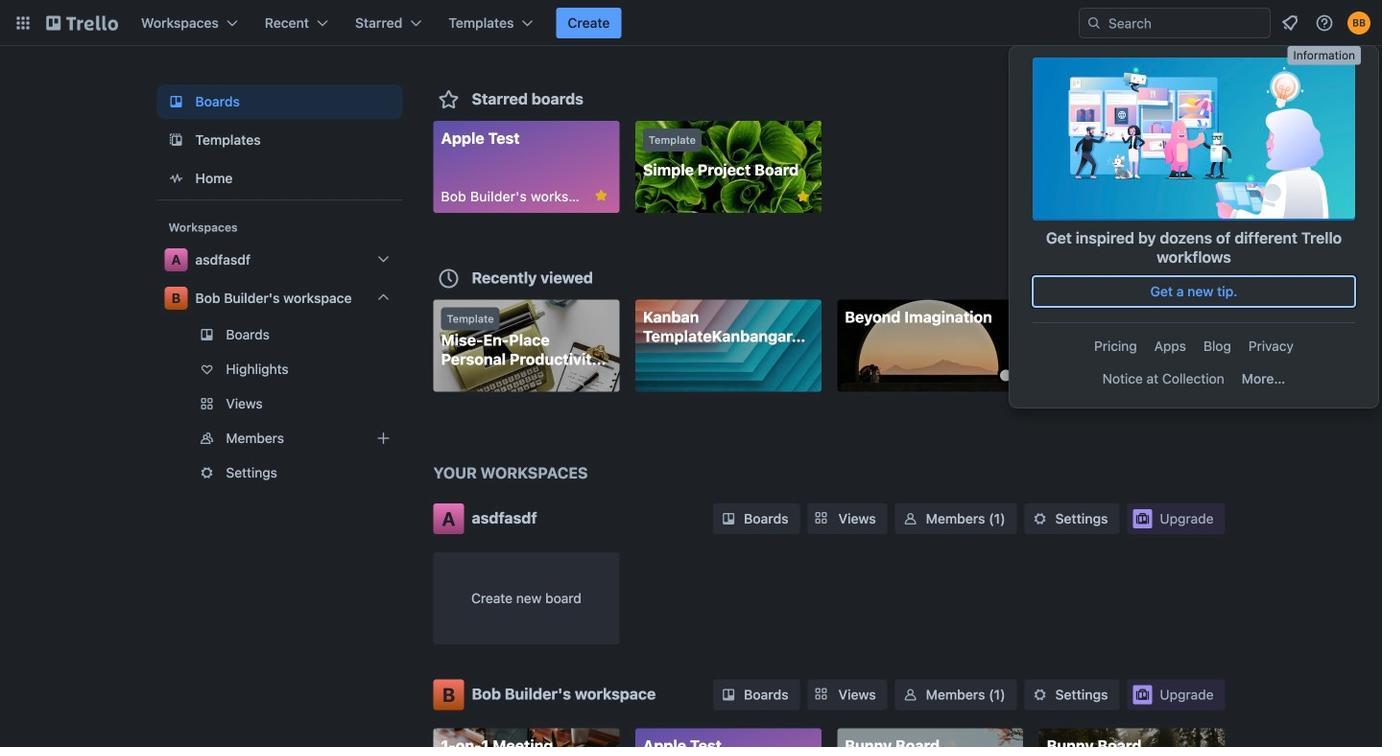 Task type: vqa. For each thing, say whether or not it's contained in the screenshot.
Search field
yes



Task type: describe. For each thing, give the bounding box(es) containing it.
home image
[[165, 167, 188, 190]]

add image
[[372, 427, 395, 450]]

bob builder (bobbuilder40) image
[[1348, 12, 1371, 35]]

open information menu image
[[1315, 13, 1335, 33]]

1 horizontal spatial click to unstar this board. it will be removed from your starred list. image
[[795, 188, 812, 205]]

Search field
[[1102, 10, 1270, 36]]

search image
[[1087, 15, 1102, 31]]



Task type: locate. For each thing, give the bounding box(es) containing it.
0 horizontal spatial click to unstar this board. it will be removed from your starred list. image
[[593, 187, 610, 205]]

template board image
[[165, 129, 188, 152]]

primary element
[[0, 0, 1383, 46]]

sm image
[[901, 510, 920, 529], [1031, 510, 1050, 529], [901, 686, 920, 705]]

0 notifications image
[[1279, 12, 1302, 35]]

tooltip
[[1288, 46, 1362, 65]]

click to unstar this board. it will be removed from your starred list. image
[[593, 187, 610, 205], [795, 188, 812, 205]]

board image
[[165, 90, 188, 113]]

back to home image
[[46, 8, 118, 38]]

sm image
[[719, 510, 738, 529], [719, 686, 738, 705], [1031, 686, 1050, 705]]



